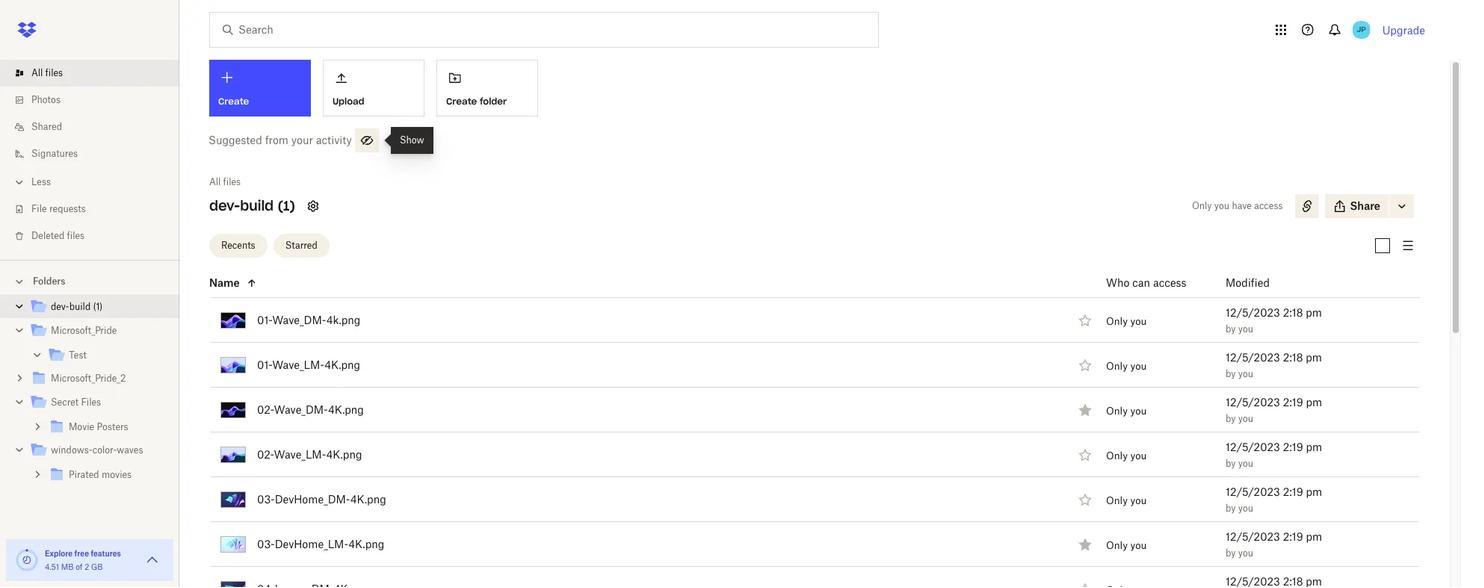 Task type: locate. For each thing, give the bounding box(es) containing it.
2 horizontal spatial files
[[223, 176, 241, 188]]

03-devhome_dm-4k.png link
[[257, 491, 386, 509]]

4k.png
[[325, 358, 360, 371], [328, 403, 364, 416], [326, 448, 362, 461], [350, 493, 386, 506], [349, 538, 384, 551]]

4 only you from the top
[[1106, 450, 1147, 462]]

2:18 inside name 01-wave_dm-4k.png, modified 12/5/2023 2:18 pm, element
[[1283, 306, 1303, 319]]

only you button inside name 02-wave_dm-4k.png, modified 12/5/2023 2:19 pm, element
[[1106, 405, 1147, 417]]

12/5/2023 2:18 pm by you for 01-wave_lm-4k.png
[[1226, 351, 1322, 379]]

1 12/5/2023 from the top
[[1226, 306, 1280, 319]]

01- right /dev-build (1)/01-wave_lm-4k.png 'icon'
[[257, 358, 272, 371]]

by inside "name 02-wave_lm-4k.png, modified 12/5/2023 2:19 pm," element
[[1226, 458, 1236, 469]]

windows-color-waves link
[[30, 441, 167, 461]]

3 add to starred image from the top
[[1076, 446, 1094, 464]]

0 vertical spatial 02-
[[257, 403, 274, 416]]

name 02-wave_lm-4k.png, modified 12/5/2023 2:19 pm, element
[[176, 433, 1420, 478]]

1 01- from the top
[[257, 314, 272, 326]]

only you button for 02-wave_lm-4k.png
[[1106, 450, 1147, 462]]

only you
[[1106, 315, 1147, 327], [1106, 360, 1147, 372], [1106, 405, 1147, 417], [1106, 450, 1147, 462], [1106, 495, 1147, 507], [1106, 540, 1147, 552]]

only for 03-devhome_lm-4k.png
[[1106, 540, 1128, 552]]

all files list item
[[0, 60, 179, 87]]

only you inside "name 02-wave_lm-4k.png, modified 12/5/2023 2:19 pm," element
[[1106, 450, 1147, 462]]

wave_dm- for 01-
[[272, 314, 326, 326]]

03- right /dev-build (1)/03-devhome_lm-4k.png icon
[[257, 538, 275, 551]]

2 only you from the top
[[1106, 360, 1147, 372]]

2 2:19 from the top
[[1283, 441, 1303, 453]]

3 only you from the top
[[1106, 405, 1147, 417]]

2:19 for 02-wave_lm-4k.png
[[1283, 441, 1303, 453]]

2 vertical spatial files
[[67, 230, 85, 241]]

only for 02-wave_dm-4k.png
[[1106, 405, 1128, 417]]

4 by from the top
[[1226, 458, 1236, 469]]

only you button for 03-devhome_dm-4k.png
[[1106, 495, 1147, 507]]

only you button
[[1106, 315, 1147, 327], [1106, 360, 1147, 372], [1106, 405, 1147, 417], [1106, 450, 1147, 462], [1106, 495, 1147, 507], [1106, 540, 1147, 552]]

12/5/2023 2:18 pm by you
[[1226, 306, 1322, 335], [1226, 351, 1322, 379]]

(1) left folder settings 'image'
[[278, 197, 295, 215]]

1 vertical spatial dev-build (1)
[[51, 301, 103, 312]]

all files link up shared link
[[12, 60, 179, 87]]

dev-build (1) up the recents
[[209, 197, 295, 215]]

4 12/5/2023 from the top
[[1226, 441, 1280, 453]]

0 vertical spatial remove from starred image
[[1076, 401, 1094, 419]]

jp button
[[1350, 18, 1374, 42]]

upgrade link
[[1383, 24, 1425, 36]]

1 12/5/2023 2:19 pm by you from the top
[[1226, 396, 1322, 424]]

1 vertical spatial (1)
[[93, 301, 103, 312]]

remove from starred image
[[1076, 401, 1094, 419], [1076, 536, 1094, 554]]

add to starred image for 02-wave_lm-4k.png
[[1076, 446, 1094, 464]]

0 vertical spatial all files link
[[12, 60, 179, 87]]

3 by from the top
[[1226, 413, 1236, 424]]

1 02- from the top
[[257, 403, 274, 416]]

add to starred image for 01-wave_lm-4k.png
[[1076, 356, 1094, 374]]

wave_lm- inside 01-wave_lm-4k.png 'link'
[[272, 358, 325, 371]]

4k.png down 4k.png
[[325, 358, 360, 371]]

access right can
[[1153, 276, 1187, 289]]

access right have
[[1254, 200, 1283, 212]]

deleted
[[31, 230, 65, 241]]

wave_lm-
[[272, 358, 325, 371], [274, 448, 326, 461]]

1 vertical spatial 02-
[[257, 448, 274, 461]]

only you inside name 03-devhome_lm-4k.png, modified 12/5/2023 2:19 pm, element
[[1106, 540, 1147, 552]]

2 only you button from the top
[[1106, 360, 1147, 372]]

2 pm from the top
[[1306, 351, 1322, 364]]

1 horizontal spatial build
[[240, 197, 274, 215]]

1 by from the top
[[1226, 323, 1236, 335]]

0 horizontal spatial access
[[1153, 276, 1187, 289]]

only inside name 03-devhome_lm-4k.png, modified 12/5/2023 2:19 pm, element
[[1106, 540, 1128, 552]]

name 03-devhome_lm-4k.png, modified 12/5/2023 2:19 pm, element
[[176, 523, 1420, 567]]

pirated
[[69, 469, 99, 481]]

add to starred image
[[1076, 491, 1094, 509], [1076, 580, 1094, 588]]

5 pm from the top
[[1306, 485, 1322, 498]]

recents
[[221, 240, 255, 251]]

2 01- from the top
[[257, 358, 272, 371]]

(1) up microsoft_pride link
[[93, 301, 103, 312]]

01- for wave_dm-
[[257, 314, 272, 326]]

1 horizontal spatial all
[[209, 176, 221, 188]]

1 vertical spatial build
[[69, 301, 91, 312]]

wave_dm-
[[272, 314, 326, 326], [274, 403, 328, 416]]

movie posters
[[69, 422, 128, 433]]

1 vertical spatial 03-
[[257, 538, 275, 551]]

3 2:19 from the top
[[1283, 485, 1303, 498]]

1 vertical spatial add to starred image
[[1076, 580, 1094, 588]]

create for create folder
[[446, 96, 477, 107]]

1 pm from the top
[[1306, 306, 1322, 319]]

1 vertical spatial dev-
[[51, 301, 69, 312]]

0 vertical spatial files
[[45, 67, 63, 78]]

1 12/5/2023 2:18 pm by you from the top
[[1226, 306, 1322, 335]]

12/5/2023 2:19 pm by you for 02-wave_dm-4k.png
[[1226, 396, 1322, 424]]

6 only you from the top
[[1106, 540, 1147, 552]]

0 horizontal spatial all files link
[[12, 60, 179, 87]]

1 vertical spatial all files
[[209, 176, 241, 188]]

by for 02-wave_dm-4k.png
[[1226, 413, 1236, 424]]

signatures link
[[12, 141, 179, 167]]

pm for 02-wave_lm-4k.png
[[1306, 441, 1322, 453]]

only inside name 01-wave_dm-4k.png, modified 12/5/2023 2:18 pm, element
[[1106, 315, 1128, 327]]

only for 01-wave_dm-4k.png
[[1106, 315, 1128, 327]]

4k.png inside 'link'
[[325, 358, 360, 371]]

3 pm from the top
[[1306, 396, 1322, 409]]

only inside name 01-wave_lm-4k.png, modified 12/5/2023 2:18 pm, element
[[1106, 360, 1128, 372]]

only you inside the name 03-devhome_dm-4k.png, modified 12/5/2023 2:19 pm, element
[[1106, 495, 1147, 507]]

dev-build (1) up microsoft_pride
[[51, 301, 103, 312]]

only you button inside "name 02-wave_lm-4k.png, modified 12/5/2023 2:19 pm," element
[[1106, 450, 1147, 462]]

4 pm from the top
[[1306, 441, 1322, 453]]

create for create
[[218, 96, 249, 107]]

files right deleted
[[67, 230, 85, 241]]

0 vertical spatial wave_lm-
[[272, 358, 325, 371]]

share
[[1350, 200, 1381, 212]]

0 vertical spatial add to starred image
[[1076, 491, 1094, 509]]

0 horizontal spatial all files
[[31, 67, 63, 78]]

create inside popup button
[[218, 96, 249, 107]]

all files down 'suggested'
[[209, 176, 241, 188]]

0 vertical spatial add to starred image
[[1076, 311, 1094, 329]]

you
[[1215, 200, 1230, 212], [1131, 315, 1147, 327], [1238, 323, 1254, 335], [1131, 360, 1147, 372], [1238, 368, 1254, 379], [1131, 405, 1147, 417], [1238, 413, 1254, 424], [1131, 450, 1147, 462], [1238, 458, 1254, 469], [1131, 495, 1147, 507], [1238, 503, 1254, 514], [1131, 540, 1147, 552], [1238, 548, 1254, 559]]

name 01-wave_dm-4k.png, modified 12/5/2023 2:18 pm, element
[[176, 298, 1420, 343]]

by inside name 01-wave_lm-4k.png, modified 12/5/2023 2:18 pm, element
[[1226, 368, 1236, 379]]

1 vertical spatial add to starred image
[[1076, 356, 1094, 374]]

0 vertical spatial 12/5/2023 2:18 pm by you
[[1226, 306, 1322, 335]]

create left folder
[[446, 96, 477, 107]]

add to starred image for 01-wave_dm-4k.png
[[1076, 311, 1094, 329]]

1 vertical spatial wave_dm-
[[274, 403, 328, 416]]

1 vertical spatial wave_lm-
[[274, 448, 326, 461]]

2 02- from the top
[[257, 448, 274, 461]]

1 only you from the top
[[1106, 315, 1147, 327]]

03-devhome_lm-4k.png link
[[257, 536, 384, 554]]

list
[[0, 51, 179, 260]]

wave_lm- inside 02-wave_lm-4k.png link
[[274, 448, 326, 461]]

add to starred image inside name 01-wave_lm-4k.png, modified 12/5/2023 2:18 pm, element
[[1076, 356, 1094, 374]]

1 horizontal spatial files
[[67, 230, 85, 241]]

0 horizontal spatial dev-build (1)
[[51, 301, 103, 312]]

create up 'suggested'
[[218, 96, 249, 107]]

12/5/2023 2:18 pm by you inside name 01-wave_dm-4k.png, modified 12/5/2023 2:18 pm, element
[[1226, 306, 1322, 335]]

0 horizontal spatial build
[[69, 301, 91, 312]]

dropbox image
[[12, 15, 42, 45]]

/dev-build (1)/04-layers_dm-4k.png image
[[221, 581, 246, 588]]

0 vertical spatial 03-
[[257, 493, 275, 506]]

2
[[85, 563, 89, 572]]

dev- inside group
[[51, 301, 69, 312]]

12/5/2023 2:19 pm by you
[[1226, 396, 1322, 424], [1226, 441, 1322, 469], [1226, 485, 1322, 514], [1226, 530, 1322, 559]]

deleted files
[[31, 230, 85, 241]]

/dev-build (1)/03-devhome_lm-4k.png image
[[221, 536, 246, 553]]

microsoft_pride link
[[30, 321, 167, 342]]

all files link down 'suggested'
[[209, 175, 241, 190]]

12/5/2023 for 02-wave_dm-4k.png
[[1226, 396, 1280, 409]]

02-
[[257, 403, 274, 416], [257, 448, 274, 461]]

only you button for 03-devhome_lm-4k.png
[[1106, 540, 1147, 552]]

by for 02-wave_lm-4k.png
[[1226, 458, 1236, 469]]

6 by from the top
[[1226, 548, 1236, 559]]

pm for 03-devhome_dm-4k.png
[[1306, 485, 1322, 498]]

wave_dm- up 01-wave_lm-4k.png
[[272, 314, 326, 326]]

4k.png
[[326, 314, 361, 326]]

03- for devhome_dm-
[[257, 493, 275, 506]]

0 vertical spatial dev-
[[209, 197, 240, 215]]

only you button inside the name 03-devhome_dm-4k.png, modified 12/5/2023 2:19 pm, element
[[1106, 495, 1147, 507]]

dev-build (1)
[[209, 197, 295, 215], [51, 301, 103, 312]]

02- right /dev-build (1)/02-wave_dm-4k.png icon
[[257, 403, 274, 416]]

1 2:19 from the top
[[1283, 396, 1303, 409]]

12/5/2023 2:19 pm by you inside name 02-wave_dm-4k.png, modified 12/5/2023 2:19 pm, element
[[1226, 396, 1322, 424]]

3 12/5/2023 2:19 pm by you from the top
[[1226, 485, 1322, 514]]

files inside list item
[[45, 67, 63, 78]]

02-wave_dm-4k.png
[[257, 403, 364, 416]]

only inside "name 02-wave_lm-4k.png, modified 12/5/2023 2:19 pm," element
[[1106, 450, 1128, 462]]

pm
[[1306, 306, 1322, 319], [1306, 351, 1322, 364], [1306, 396, 1322, 409], [1306, 441, 1322, 453], [1306, 485, 1322, 498], [1306, 530, 1322, 543]]

wave_lm- for 02-
[[274, 448, 326, 461]]

wave_lm- down 01-wave_dm-4k.png link
[[272, 358, 325, 371]]

1 vertical spatial remove from starred image
[[1076, 536, 1094, 554]]

2 add to starred image from the top
[[1076, 356, 1094, 374]]

1 add to starred image from the top
[[1076, 311, 1094, 329]]

0 vertical spatial all
[[31, 67, 43, 78]]

remove from starred image for 03-devhome_lm-4k.png
[[1076, 536, 1094, 554]]

upload button
[[323, 60, 425, 117]]

1 03- from the top
[[257, 493, 275, 506]]

1 2:18 from the top
[[1283, 306, 1303, 319]]

12/5/2023 2:19 pm by you for 02-wave_lm-4k.png
[[1226, 441, 1322, 469]]

5 only you button from the top
[[1106, 495, 1147, 507]]

2 vertical spatial add to starred image
[[1076, 446, 1094, 464]]

all inside list item
[[31, 67, 43, 78]]

None field
[[0, 0, 115, 16]]

/dev-build (1)/01-wave_dm-4k.png image
[[221, 312, 246, 329]]

gb
[[91, 563, 103, 572]]

4 only you button from the top
[[1106, 450, 1147, 462]]

by inside the name 03-devhome_dm-4k.png, modified 12/5/2023 2:19 pm, element
[[1226, 503, 1236, 514]]

2 12/5/2023 2:18 pm by you from the top
[[1226, 351, 1322, 379]]

2 remove from starred image from the top
[[1076, 536, 1094, 554]]

1 vertical spatial all files link
[[209, 175, 241, 190]]

devhome_dm-
[[275, 493, 350, 506]]

4k.png inside "link"
[[350, 493, 386, 506]]

2:18 inside name 01-wave_lm-4k.png, modified 12/5/2023 2:18 pm, element
[[1283, 351, 1303, 364]]

2 12/5/2023 from the top
[[1226, 351, 1280, 364]]

pm for 03-devhome_lm-4k.png
[[1306, 530, 1322, 543]]

pm for 01-wave_dm-4k.png
[[1306, 306, 1322, 319]]

files down 'suggested'
[[223, 176, 241, 188]]

movie
[[69, 422, 94, 433]]

1 horizontal spatial dev-build (1)
[[209, 197, 295, 215]]

6 pm from the top
[[1306, 530, 1322, 543]]

all down 'suggested'
[[209, 176, 221, 188]]

only you button for 01-wave_dm-4k.png
[[1106, 315, 1147, 327]]

folders button
[[0, 270, 179, 292]]

1 horizontal spatial all files
[[209, 176, 241, 188]]

0 horizontal spatial create
[[218, 96, 249, 107]]

only you for 01-wave_dm-4k.png
[[1106, 315, 1147, 327]]

12/5/2023 2:18 pm by you for 01-wave_dm-4k.png
[[1226, 306, 1322, 335]]

only you button inside name 01-wave_lm-4k.png, modified 12/5/2023 2:18 pm, element
[[1106, 360, 1147, 372]]

01- inside 'link'
[[257, 358, 272, 371]]

only for 01-wave_lm-4k.png
[[1106, 360, 1128, 372]]

create folder button
[[437, 60, 538, 117]]

by inside name 01-wave_dm-4k.png, modified 12/5/2023 2:18 pm, element
[[1226, 323, 1236, 335]]

1 vertical spatial 01-
[[257, 358, 272, 371]]

only you for 03-devhome_lm-4k.png
[[1106, 540, 1147, 552]]

2:18 for 01-wave_dm-4k.png
[[1283, 306, 1303, 319]]

files up photos
[[45, 67, 63, 78]]

only inside the name 03-devhome_dm-4k.png, modified 12/5/2023 2:19 pm, element
[[1106, 495, 1128, 507]]

1 horizontal spatial access
[[1254, 200, 1283, 212]]

only you inside name 02-wave_dm-4k.png, modified 12/5/2023 2:19 pm, element
[[1106, 405, 1147, 417]]

all files
[[31, 67, 63, 78], [209, 176, 241, 188]]

file
[[31, 203, 47, 215]]

12/5/2023 2:19 pm by you inside name 03-devhome_lm-4k.png, modified 12/5/2023 2:19 pm, element
[[1226, 530, 1322, 559]]

dev-build (1) link
[[30, 298, 167, 318]]

03-
[[257, 493, 275, 506], [257, 538, 275, 551]]

2 add to starred image from the top
[[1076, 580, 1094, 588]]

02- inside 02-wave_dm-4k.png link
[[257, 403, 274, 416]]

12/5/2023 2:19 pm by you inside "name 02-wave_lm-4k.png, modified 12/5/2023 2:19 pm," element
[[1226, 441, 1322, 469]]

only
[[1192, 200, 1212, 212], [1106, 315, 1128, 327], [1106, 360, 1128, 372], [1106, 405, 1128, 417], [1106, 450, 1128, 462], [1106, 495, 1128, 507], [1106, 540, 1128, 552]]

0 vertical spatial all files
[[31, 67, 63, 78]]

5 12/5/2023 from the top
[[1226, 485, 1280, 498]]

name 04-layers_dm-4k.png, modified 12/5/2023 2:18 pm, element
[[176, 567, 1420, 588]]

who can access
[[1106, 276, 1187, 289]]

4 2:19 from the top
[[1283, 530, 1303, 543]]

1 horizontal spatial create
[[446, 96, 477, 107]]

2 03- from the top
[[257, 538, 275, 551]]

all files up photos
[[31, 67, 63, 78]]

dev-
[[209, 197, 240, 215], [51, 301, 69, 312]]

only you have access
[[1192, 200, 1283, 212]]

build up microsoft_pride
[[69, 301, 91, 312]]

wave_dm- down 01-wave_lm-4k.png 'link' at left bottom
[[274, 403, 328, 416]]

/dev-build (1)/02-wave_dm-4k.png image
[[221, 402, 246, 418]]

only you inside name 01-wave_dm-4k.png, modified 12/5/2023 2:18 pm, element
[[1106, 315, 1147, 327]]

0 vertical spatial access
[[1254, 200, 1283, 212]]

03- inside "link"
[[257, 493, 275, 506]]

0 vertical spatial 2:18
[[1283, 306, 1303, 319]]

access
[[1254, 200, 1283, 212], [1153, 276, 1187, 289]]

by inside name 02-wave_dm-4k.png, modified 12/5/2023 2:19 pm, element
[[1226, 413, 1236, 424]]

by inside name 03-devhome_lm-4k.png, modified 12/5/2023 2:19 pm, element
[[1226, 548, 1236, 559]]

create
[[446, 96, 477, 107], [218, 96, 249, 107]]

only you button inside name 01-wave_dm-4k.png, modified 12/5/2023 2:18 pm, element
[[1106, 315, 1147, 327]]

shared
[[31, 121, 62, 132]]

name
[[209, 276, 240, 289]]

1 remove from starred image from the top
[[1076, 401, 1094, 419]]

modified button
[[1226, 274, 1309, 292]]

1 only you button from the top
[[1106, 315, 1147, 327]]

can
[[1133, 276, 1150, 289]]

12/5/2023 2:18 pm by you inside name 01-wave_lm-4k.png, modified 12/5/2023 2:18 pm, element
[[1226, 351, 1322, 379]]

01- right /dev-build (1)/01-wave_dm-4k.png "icon"
[[257, 314, 272, 326]]

test
[[69, 350, 87, 361]]

5 only you from the top
[[1106, 495, 1147, 507]]

4k.png up 03-devhome_dm-4k.png
[[326, 448, 362, 461]]

4 12/5/2023 2:19 pm by you from the top
[[1226, 530, 1322, 559]]

1 horizontal spatial (1)
[[278, 197, 295, 215]]

4k.png up the "02-wave_lm-4k.png"
[[328, 403, 364, 416]]

files for deleted files link
[[67, 230, 85, 241]]

2 12/5/2023 2:19 pm by you from the top
[[1226, 441, 1322, 469]]

build up the recents
[[240, 197, 274, 215]]

all files link
[[12, 60, 179, 87], [209, 175, 241, 190]]

group
[[0, 292, 179, 498]]

create inside button
[[446, 96, 477, 107]]

1 vertical spatial 2:18
[[1283, 351, 1303, 364]]

1 add to starred image from the top
[[1076, 491, 1094, 509]]

build
[[240, 197, 274, 215], [69, 301, 91, 312]]

0 horizontal spatial (1)
[[93, 301, 103, 312]]

02- right /dev-build (1)/02-wave_lm-4k.png icon
[[257, 448, 274, 461]]

secret files link
[[30, 393, 167, 413]]

4k.png down 03-devhome_dm-4k.png "link" at the left of the page
[[349, 538, 384, 551]]

pirated movies
[[69, 469, 132, 481]]

wave_lm- down 02-wave_dm-4k.png link
[[274, 448, 326, 461]]

add to starred image inside name 01-wave_dm-4k.png, modified 12/5/2023 2:18 pm, element
[[1076, 311, 1094, 329]]

1 horizontal spatial dev-
[[209, 197, 240, 215]]

01- for wave_lm-
[[257, 358, 272, 371]]

6 12/5/2023 from the top
[[1226, 530, 1280, 543]]

0 vertical spatial (1)
[[278, 197, 295, 215]]

0 horizontal spatial dev-
[[51, 301, 69, 312]]

dev- up the recents
[[209, 197, 240, 215]]

name 01-wave_lm-4k.png, modified 12/5/2023 2:18 pm, element
[[176, 343, 1420, 388]]

dev- down folders
[[51, 301, 69, 312]]

01-
[[257, 314, 272, 326], [257, 358, 272, 371]]

03- right /dev-build (1)/03-devhome_dm-4k.png 'icon'
[[257, 493, 275, 506]]

all up photos
[[31, 67, 43, 78]]

5 by from the top
[[1226, 503, 1236, 514]]

only you inside name 01-wave_lm-4k.png, modified 12/5/2023 2:18 pm, element
[[1106, 360, 1147, 372]]

add to starred image inside the name 03-devhome_dm-4k.png, modified 12/5/2023 2:19 pm, element
[[1076, 491, 1094, 509]]

add to starred image
[[1076, 311, 1094, 329], [1076, 356, 1094, 374], [1076, 446, 1094, 464]]

0 horizontal spatial all
[[31, 67, 43, 78]]

files
[[45, 67, 63, 78], [223, 176, 241, 188], [67, 230, 85, 241]]

only you for 03-devhome_dm-4k.png
[[1106, 495, 1147, 507]]

1 horizontal spatial all files link
[[209, 175, 241, 190]]

only you button inside name 03-devhome_lm-4k.png, modified 12/5/2023 2:19 pm, element
[[1106, 540, 1147, 552]]

3 12/5/2023 from the top
[[1226, 396, 1280, 409]]

2:18
[[1283, 306, 1303, 319], [1283, 351, 1303, 364]]

6 only you button from the top
[[1106, 540, 1147, 552]]

/dev-build (1)/03-devhome_dm-4k.png image
[[221, 491, 246, 508]]

02- inside 02-wave_lm-4k.png link
[[257, 448, 274, 461]]

only inside name 02-wave_dm-4k.png, modified 12/5/2023 2:19 pm, element
[[1106, 405, 1128, 417]]

group containing dev-build (1)
[[0, 292, 179, 498]]

12/5/2023 2:19 pm by you inside the name 03-devhome_dm-4k.png, modified 12/5/2023 2:19 pm, element
[[1226, 485, 1322, 514]]

02-wave_lm-4k.png link
[[257, 446, 362, 464]]

suggested
[[209, 134, 262, 147]]

1 vertical spatial 12/5/2023 2:18 pm by you
[[1226, 351, 1322, 379]]

pm for 02-wave_dm-4k.png
[[1306, 396, 1322, 409]]

3 only you button from the top
[[1106, 405, 1147, 417]]

test link
[[48, 346, 167, 366]]

0 vertical spatial wave_dm-
[[272, 314, 326, 326]]

files for the all files link to the left
[[45, 67, 63, 78]]

0 vertical spatial 01-
[[257, 314, 272, 326]]

2 by from the top
[[1226, 368, 1236, 379]]

4k.png up 03-devhome_lm-4k.png
[[350, 493, 386, 506]]

2 2:18 from the top
[[1283, 351, 1303, 364]]

4k.png for 02-wave_lm-4k.png
[[326, 448, 362, 461]]

files
[[81, 397, 101, 408]]

table
[[176, 268, 1420, 588]]

1 vertical spatial access
[[1153, 276, 1187, 289]]

0 horizontal spatial files
[[45, 67, 63, 78]]



Task type: vqa. For each thing, say whether or not it's contained in the screenshot.
the top 02-
yes



Task type: describe. For each thing, give the bounding box(es) containing it.
12/5/2023 for 01-wave_dm-4k.png
[[1226, 306, 1280, 319]]

color-
[[92, 445, 117, 456]]

12/5/2023 for 01-wave_lm-4k.png
[[1226, 351, 1280, 364]]

/dev-build (1)/01-wave_lm-4k.png image
[[221, 357, 246, 373]]

quota usage element
[[15, 549, 39, 573]]

upload
[[333, 96, 364, 107]]

secret
[[51, 397, 79, 408]]

create folder
[[446, 96, 507, 107]]

1 vertical spatial files
[[223, 176, 241, 188]]

wave_dm- for 02-
[[274, 403, 328, 416]]

12/5/2023 2:19 pm by you for 03-devhome_dm-4k.png
[[1226, 485, 1322, 514]]

Search in folder "Dropbox" text field
[[238, 22, 848, 38]]

03-devhome_lm-4k.png
[[257, 538, 384, 551]]

by for 01-wave_dm-4k.png
[[1226, 323, 1236, 335]]

access inside table
[[1153, 276, 1187, 289]]

microsoft_pride
[[51, 325, 117, 336]]

2:19 for 02-wave_dm-4k.png
[[1283, 396, 1303, 409]]

02- for wave_lm-
[[257, 448, 274, 461]]

wave_lm- for 01-
[[272, 358, 325, 371]]

starred
[[285, 240, 318, 251]]

secret files
[[51, 397, 101, 408]]

only you for 02-wave_lm-4k.png
[[1106, 450, 1147, 462]]

02-wave_dm-4k.png link
[[257, 401, 364, 419]]

0 vertical spatial build
[[240, 197, 274, 215]]

4k.png for 03-devhome_lm-4k.png
[[349, 538, 384, 551]]

explore free features 4.51 mb of 2 gb
[[45, 549, 121, 572]]

by for 03-devhome_dm-4k.png
[[1226, 503, 1236, 514]]

modified
[[1226, 276, 1270, 289]]

less
[[31, 176, 51, 188]]

by for 01-wave_lm-4k.png
[[1226, 368, 1236, 379]]

shared link
[[12, 114, 179, 141]]

mb
[[61, 563, 74, 572]]

remove from starred image for 02-wave_dm-4k.png
[[1076, 401, 1094, 419]]

folders
[[33, 276, 65, 287]]

only for 03-devhome_dm-4k.png
[[1106, 495, 1128, 507]]

4k.png for 03-devhome_dm-4k.png
[[350, 493, 386, 506]]

12/5/2023 for 03-devhome_dm-4k.png
[[1226, 485, 1280, 498]]

microsoft_pride_2 link
[[30, 369, 167, 389]]

0 vertical spatial dev-build (1)
[[209, 197, 295, 215]]

name button
[[209, 274, 1070, 292]]

movies
[[102, 469, 132, 481]]

file requests
[[31, 203, 86, 215]]

03- for devhome_lm-
[[257, 538, 275, 551]]

table containing name
[[176, 268, 1420, 588]]

microsoft_pride_2
[[51, 373, 126, 384]]

01-wave_lm-4k.png link
[[257, 356, 360, 374]]

requests
[[49, 203, 86, 215]]

2:19 for 03-devhome_dm-4k.png
[[1283, 485, 1303, 498]]

4k.png for 02-wave_dm-4k.png
[[328, 403, 364, 416]]

upgrade
[[1383, 24, 1425, 36]]

explore
[[45, 549, 73, 558]]

photos link
[[12, 87, 179, 114]]

have
[[1232, 200, 1252, 212]]

01-wave_lm-4k.png
[[257, 358, 360, 371]]

dev-build (1) inside group
[[51, 301, 103, 312]]

only for 02-wave_lm-4k.png
[[1106, 450, 1128, 462]]

your
[[291, 134, 313, 147]]

12/5/2023 2:19 pm by you for 03-devhome_lm-4k.png
[[1226, 530, 1322, 559]]

list containing all files
[[0, 51, 179, 260]]

windows-
[[51, 445, 92, 456]]

02- for wave_dm-
[[257, 403, 274, 416]]

by for 03-devhome_lm-4k.png
[[1226, 548, 1236, 559]]

4k.png for 01-wave_lm-4k.png
[[325, 358, 360, 371]]

photos
[[31, 94, 61, 105]]

posters
[[97, 422, 128, 433]]

features
[[91, 549, 121, 558]]

recents button
[[209, 234, 267, 258]]

only you for 01-wave_lm-4k.png
[[1106, 360, 1147, 372]]

movie posters link
[[48, 418, 167, 438]]

who
[[1106, 276, 1130, 289]]

folder settings image
[[304, 197, 322, 215]]

only you button for 02-wave_dm-4k.png
[[1106, 405, 1147, 417]]

/dev-build (1)/02-wave_lm-4k.png image
[[221, 447, 246, 463]]

add to starred image for the name 03-devhome_dm-4k.png, modified 12/5/2023 2:19 pm, element
[[1076, 491, 1094, 509]]

deleted files link
[[12, 223, 179, 250]]

12/5/2023 for 02-wave_lm-4k.png
[[1226, 441, 1280, 453]]

signatures
[[31, 148, 78, 159]]

4.51
[[45, 563, 59, 572]]

name 03-devhome_dm-4k.png, modified 12/5/2023 2:19 pm, element
[[176, 478, 1420, 523]]

only you for 02-wave_dm-4k.png
[[1106, 405, 1147, 417]]

1 vertical spatial all
[[209, 176, 221, 188]]

activity
[[316, 134, 352, 147]]

share button
[[1325, 194, 1390, 218]]

jp
[[1357, 25, 1366, 34]]

windows-color-waves
[[51, 445, 143, 456]]

devhome_lm-
[[275, 538, 349, 551]]

add to starred image for "name 04-layers_dm-4k.png, modified 12/5/2023 2:18 pm," element
[[1076, 580, 1094, 588]]

build inside group
[[69, 301, 91, 312]]

waves
[[117, 445, 143, 456]]

2:19 for 03-devhome_lm-4k.png
[[1283, 530, 1303, 543]]

03-devhome_dm-4k.png
[[257, 493, 386, 506]]

all files inside list item
[[31, 67, 63, 78]]

folder
[[480, 96, 507, 107]]

2:18 for 01-wave_lm-4k.png
[[1283, 351, 1303, 364]]

01-wave_dm-4k.png link
[[257, 311, 361, 329]]

free
[[74, 549, 89, 558]]

01-wave_dm-4k.png
[[257, 314, 361, 326]]

02-wave_lm-4k.png
[[257, 448, 362, 461]]

12/5/2023 for 03-devhome_lm-4k.png
[[1226, 530, 1280, 543]]

starred button
[[273, 234, 330, 258]]

pm for 01-wave_lm-4k.png
[[1306, 351, 1322, 364]]

only you button for 01-wave_lm-4k.png
[[1106, 360, 1147, 372]]

less image
[[12, 175, 27, 190]]

of
[[76, 563, 83, 572]]

name 02-wave_dm-4k.png, modified 12/5/2023 2:19 pm, element
[[176, 388, 1420, 433]]

create button
[[209, 60, 311, 117]]

from
[[265, 134, 289, 147]]

suggested from your activity
[[209, 134, 352, 147]]

file requests link
[[12, 196, 179, 223]]

pirated movies link
[[48, 466, 167, 486]]



